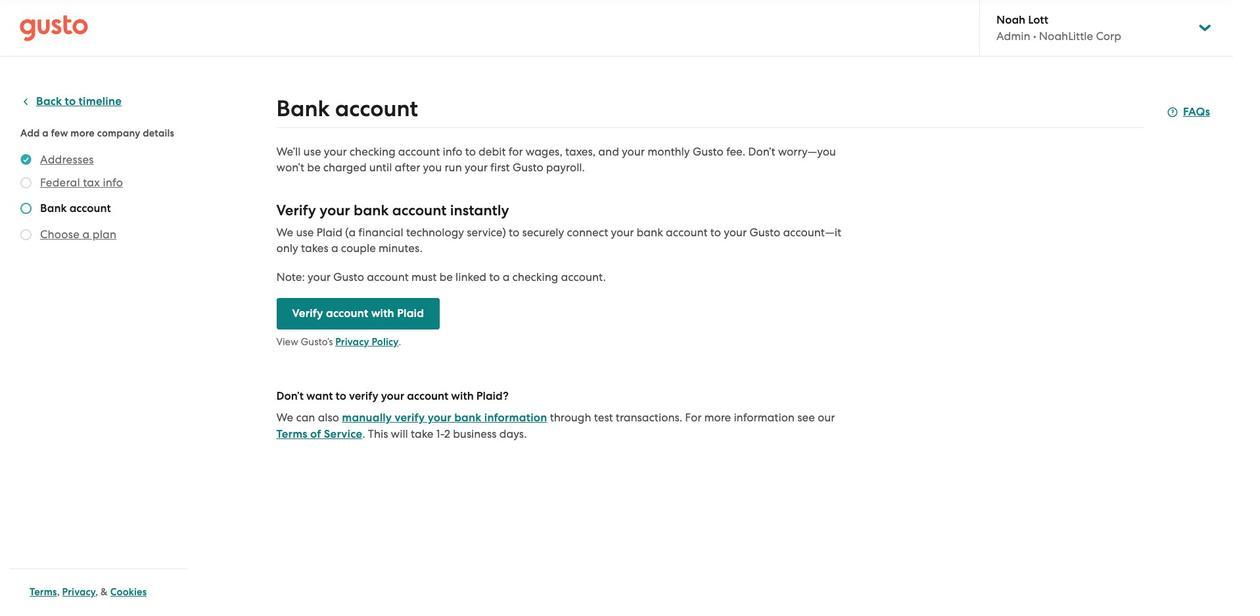 Task type: describe. For each thing, give the bounding box(es) containing it.
days.
[[499, 428, 527, 441]]

fee.
[[726, 145, 745, 158]]

manually
[[342, 411, 392, 425]]

take
[[411, 428, 433, 441]]

test
[[594, 411, 613, 425]]

see
[[797, 411, 815, 425]]

0 vertical spatial .
[[399, 337, 401, 348]]

&
[[101, 587, 108, 599]]

bank account inside list
[[40, 202, 111, 216]]

1 check image from the top
[[20, 203, 32, 214]]

view
[[276, 337, 298, 348]]

wages,
[[526, 145, 562, 158]]

account—it
[[783, 226, 841, 239]]

addresses
[[40, 153, 94, 166]]

info inside button
[[103, 176, 123, 189]]

for
[[685, 411, 702, 425]]

can
[[296, 411, 315, 425]]

won't
[[276, 161, 304, 174]]

account.
[[561, 271, 606, 284]]

corp
[[1096, 30, 1121, 43]]

1 horizontal spatial with
[[451, 390, 474, 404]]

privacy policy link
[[335, 337, 399, 348]]

of
[[310, 428, 321, 442]]

use inside we'll use your checking account info to debit for wages, taxes, and your monthly gusto fee. don't worry—you won't be charged until after you run your first gusto payroll.
[[303, 145, 321, 158]]

also
[[318, 411, 339, 425]]

a right linked
[[503, 271, 510, 284]]

we can also manually verify your bank information through test transactions. for more information see our terms of service . this will take 1-2 business days.
[[276, 411, 835, 442]]

(a
[[345, 226, 356, 239]]

bank inside list
[[40, 202, 67, 216]]

check image
[[20, 177, 32, 189]]

worry—you
[[778, 145, 836, 158]]

details
[[143, 128, 174, 139]]

first
[[490, 161, 510, 174]]

after
[[395, 161, 420, 174]]

circle check image
[[20, 152, 32, 168]]

payroll.
[[546, 161, 585, 174]]

will
[[391, 428, 408, 441]]

plaid?
[[476, 390, 509, 404]]

info inside we'll use your checking account info to debit for wages, taxes, and your monthly gusto fee. don't worry—you won't be charged until after you run your first gusto payroll.
[[443, 145, 462, 158]]

this
[[368, 428, 388, 441]]

federal tax info
[[40, 176, 123, 189]]

transactions.
[[616, 411, 682, 425]]

0 horizontal spatial don't
[[276, 390, 304, 404]]

2
[[444, 428, 450, 441]]

we'll
[[276, 145, 301, 158]]

timeline
[[79, 95, 122, 108]]

0 vertical spatial bank
[[354, 202, 389, 220]]

back
[[36, 95, 62, 108]]

more inside "we can also manually verify your bank information through test transactions. for more information see our terms of service . this will take 1-2 business days."
[[704, 411, 731, 425]]

add
[[20, 128, 40, 139]]

we'll use your checking account info to debit for wages, taxes, and your monthly gusto fee. don't worry—you won't be charged until after you run your first gusto payroll.
[[276, 145, 836, 174]]

faqs
[[1183, 105, 1210, 119]]

verify for account
[[292, 307, 323, 321]]

through
[[550, 411, 591, 425]]

checking inside we'll use your checking account info to debit for wages, taxes, and your monthly gusto fee. don't worry—you won't be charged until after you run your first gusto payroll.
[[350, 145, 395, 158]]

run
[[445, 161, 462, 174]]

addresses button
[[40, 152, 94, 168]]

account inside list
[[69, 202, 111, 216]]

securely
[[522, 226, 564, 239]]

cookies
[[110, 587, 147, 599]]

•
[[1033, 30, 1036, 43]]

service)
[[467, 226, 506, 239]]

0 vertical spatial bank
[[276, 95, 330, 122]]

charged
[[323, 161, 367, 174]]

federal tax info button
[[40, 175, 123, 191]]

1 horizontal spatial be
[[439, 271, 453, 284]]

business
[[453, 428, 497, 441]]

0 vertical spatial more
[[71, 128, 95, 139]]

0 horizontal spatial terms
[[30, 587, 57, 599]]

don't inside we'll use your checking account info to debit for wages, taxes, and your monthly gusto fee. don't worry—you won't be charged until after you run your first gusto payroll.
[[748, 145, 775, 158]]

takes
[[301, 242, 328, 255]]

1 information from the left
[[484, 411, 547, 425]]

a inside choose a plan button
[[82, 228, 90, 241]]

back to timeline
[[36, 95, 122, 108]]

manually verify your bank information button
[[342, 411, 547, 427]]

be inside we'll use your checking account info to debit for wages, taxes, and your monthly gusto fee. don't worry—you won't be charged until after you run your first gusto payroll.
[[307, 161, 320, 174]]

noahlittle
[[1039, 30, 1093, 43]]

gusto down couple
[[333, 271, 364, 284]]

noah
[[996, 13, 1025, 27]]

bank account list
[[20, 152, 182, 245]]

our
[[818, 411, 835, 425]]

for
[[508, 145, 523, 158]]

financial
[[358, 226, 403, 239]]

couple
[[341, 242, 376, 255]]

must
[[411, 271, 437, 284]]

want
[[306, 390, 333, 404]]

linked
[[456, 271, 486, 284]]

choose a plan
[[40, 228, 116, 241]]

company
[[97, 128, 140, 139]]

. inside "we can also manually verify your bank information through test transactions. for more information see our terms of service . this will take 1-2 business days."
[[362, 428, 365, 441]]

plan
[[92, 228, 116, 241]]

terms of service link
[[276, 428, 362, 442]]

and
[[598, 145, 619, 158]]

tax
[[83, 176, 100, 189]]



Task type: vqa. For each thing, say whether or not it's contained in the screenshot.
address to the middle
no



Task type: locate. For each thing, give the bounding box(es) containing it.
bank inside "we can also manually verify your bank information through test transactions. for more information see our terms of service . this will take 1-2 business days."
[[454, 411, 482, 425]]

1 horizontal spatial plaid
[[397, 307, 424, 321]]

verify
[[349, 390, 378, 404], [395, 411, 425, 425]]

more right few
[[71, 128, 95, 139]]

0 horizontal spatial bank
[[354, 202, 389, 220]]

terms inside "we can also manually verify your bank information through test transactions. for more information see our terms of service . this will take 1-2 business days."
[[276, 428, 307, 442]]

terms , privacy , & cookies
[[30, 587, 147, 599]]

gusto left fee. at right
[[693, 145, 723, 158]]

info right tax
[[103, 176, 123, 189]]

verify up only
[[276, 202, 316, 220]]

information
[[484, 411, 547, 425], [734, 411, 795, 425]]

, left privacy link
[[57, 587, 60, 599]]

0 vertical spatial privacy
[[335, 337, 369, 348]]

1 vertical spatial privacy
[[62, 587, 95, 599]]

0 vertical spatial checking
[[350, 145, 395, 158]]

1 horizontal spatial terms
[[276, 428, 307, 442]]

2 , from the left
[[95, 587, 98, 599]]

0 horizontal spatial .
[[362, 428, 365, 441]]

bank account up choose a plan
[[40, 202, 111, 216]]

we inside "we can also manually verify your bank information through test transactions. for more information see our terms of service . this will take 1-2 business days."
[[276, 411, 293, 425]]

a left plan at top
[[82, 228, 90, 241]]

more
[[71, 128, 95, 139], [704, 411, 731, 425]]

1 vertical spatial more
[[704, 411, 731, 425]]

verify for your
[[276, 202, 316, 220]]

a
[[42, 128, 49, 139], [82, 228, 90, 241], [331, 242, 338, 255], [503, 271, 510, 284]]

privacy
[[335, 337, 369, 348], [62, 587, 95, 599]]

1 horizontal spatial information
[[734, 411, 795, 425]]

1-
[[436, 428, 444, 441]]

bank up "choose"
[[40, 202, 67, 216]]

check image left "choose"
[[20, 229, 32, 241]]

technology
[[406, 226, 464, 239]]

0 vertical spatial we
[[276, 226, 293, 239]]

gusto left account—it
[[749, 226, 780, 239]]

1 vertical spatial .
[[362, 428, 365, 441]]

0 horizontal spatial checking
[[350, 145, 395, 158]]

1 horizontal spatial ,
[[95, 587, 98, 599]]

don't
[[748, 145, 775, 158], [276, 390, 304, 404]]

2 we from the top
[[276, 411, 293, 425]]

1 vertical spatial check image
[[20, 229, 32, 241]]

0 horizontal spatial privacy
[[62, 587, 95, 599]]

1 vertical spatial we
[[276, 411, 293, 425]]

gusto down the for
[[512, 161, 543, 174]]

1 vertical spatial use
[[296, 226, 314, 239]]

0 vertical spatial info
[[443, 145, 462, 158]]

we up only
[[276, 226, 293, 239]]

, left &
[[95, 587, 98, 599]]

verify up gusto's
[[292, 307, 323, 321]]

1 horizontal spatial checking
[[512, 271, 558, 284]]

1 horizontal spatial don't
[[748, 145, 775, 158]]

bank up financial
[[354, 202, 389, 220]]

use up the takes
[[296, 226, 314, 239]]

terms down can
[[276, 428, 307, 442]]

to inside button
[[65, 95, 76, 108]]

1 horizontal spatial verify
[[395, 411, 425, 425]]

to
[[65, 95, 76, 108], [465, 145, 476, 158], [509, 226, 519, 239], [710, 226, 721, 239], [489, 271, 500, 284], [336, 390, 346, 404]]

0 horizontal spatial more
[[71, 128, 95, 139]]

0 vertical spatial bank account
[[276, 95, 418, 122]]

privacy for policy
[[335, 337, 369, 348]]

you
[[423, 161, 442, 174]]

privacy for ,
[[62, 587, 95, 599]]

2 horizontal spatial bank
[[637, 226, 663, 239]]

to inside we'll use your checking account info to debit for wages, taxes, and your monthly gusto fee. don't worry—you won't be charged until after you run your first gusto payroll.
[[465, 145, 476, 158]]

be right won't
[[307, 161, 320, 174]]

1 horizontal spatial more
[[704, 411, 731, 425]]

verify
[[276, 202, 316, 220], [292, 307, 323, 321]]

0 horizontal spatial be
[[307, 161, 320, 174]]

view gusto's privacy policy .
[[276, 337, 401, 348]]

verify inside verify your bank account instantly we use plaid (a financial technology service) to securely connect your bank account to your gusto account—it only takes a couple minutes.
[[276, 202, 316, 220]]

cookies button
[[110, 585, 147, 601]]

0 vertical spatial with
[[371, 307, 394, 321]]

0 horizontal spatial bank account
[[40, 202, 111, 216]]

your inside "we can also manually verify your bank information through test transactions. for more information see our terms of service . this will take 1-2 business days."
[[428, 411, 451, 425]]

verify account with plaid button
[[276, 298, 440, 330]]

privacy down verify account with plaid button
[[335, 337, 369, 348]]

2 check image from the top
[[20, 229, 32, 241]]

bank account up charged
[[276, 95, 418, 122]]

back to timeline button
[[20, 94, 122, 110]]

choose a plan button
[[40, 227, 116, 243]]

1 vertical spatial checking
[[512, 271, 558, 284]]

0 horizontal spatial bank
[[40, 202, 67, 216]]

be
[[307, 161, 320, 174], [439, 271, 453, 284]]

0 horizontal spatial info
[[103, 176, 123, 189]]

checking down securely
[[512, 271, 558, 284]]

home image
[[20, 15, 88, 41]]

info up run
[[443, 145, 462, 158]]

admin
[[996, 30, 1030, 43]]

0 vertical spatial verify
[[276, 202, 316, 220]]

don't want to verify your account with plaid?
[[276, 390, 509, 404]]

0 vertical spatial use
[[303, 145, 321, 158]]

note:
[[276, 271, 305, 284]]

service
[[324, 428, 362, 442]]

information left see
[[734, 411, 795, 425]]

checking
[[350, 145, 395, 158], [512, 271, 558, 284]]

1 horizontal spatial bank
[[454, 411, 482, 425]]

terms
[[276, 428, 307, 442], [30, 587, 57, 599]]

0 horizontal spatial plaid
[[317, 226, 342, 239]]

a inside verify your bank account instantly we use plaid (a financial technology service) to securely connect your bank account to your gusto account—it only takes a couple minutes.
[[331, 242, 338, 255]]

2 vertical spatial bank
[[454, 411, 482, 425]]

don't right fee. at right
[[748, 145, 775, 158]]

.
[[399, 337, 401, 348], [362, 428, 365, 441]]

1 vertical spatial verify
[[292, 307, 323, 321]]

1 vertical spatial bank account
[[40, 202, 111, 216]]

debit
[[479, 145, 506, 158]]

verify account with plaid
[[292, 307, 424, 321]]

instantly
[[450, 202, 509, 220]]

1 vertical spatial be
[[439, 271, 453, 284]]

until
[[369, 161, 392, 174]]

use right we'll
[[303, 145, 321, 158]]

1 vertical spatial don't
[[276, 390, 304, 404]]

1 vertical spatial terms
[[30, 587, 57, 599]]

plaid left (a
[[317, 226, 342, 239]]

bank up business
[[454, 411, 482, 425]]

. down verify account with plaid button
[[399, 337, 401, 348]]

0 vertical spatial be
[[307, 161, 320, 174]]

1 horizontal spatial privacy
[[335, 337, 369, 348]]

bank right connect
[[637, 226, 663, 239]]

more right for
[[704, 411, 731, 425]]

taxes,
[[565, 145, 596, 158]]

1 vertical spatial plaid
[[397, 307, 424, 321]]

0 horizontal spatial information
[[484, 411, 547, 425]]

1 vertical spatial verify
[[395, 411, 425, 425]]

only
[[276, 242, 298, 255]]

lott
[[1028, 13, 1048, 27]]

your
[[324, 145, 347, 158], [622, 145, 645, 158], [465, 161, 488, 174], [320, 202, 350, 220], [611, 226, 634, 239], [724, 226, 747, 239], [308, 271, 331, 284], [381, 390, 404, 404], [428, 411, 451, 425]]

0 horizontal spatial ,
[[57, 587, 60, 599]]

a right the takes
[[331, 242, 338, 255]]

verify up will
[[395, 411, 425, 425]]

gusto inside verify your bank account instantly we use plaid (a financial technology service) to securely connect your bank account to your gusto account—it only takes a couple minutes.
[[749, 226, 780, 239]]

add a few more company details
[[20, 128, 174, 139]]

plaid
[[317, 226, 342, 239], [397, 307, 424, 321]]

information up 'days.'
[[484, 411, 547, 425]]

connect
[[567, 226, 608, 239]]

account inside we'll use your checking account info to debit for wages, taxes, and your monthly gusto fee. don't worry—you won't be charged until after you run your first gusto payroll.
[[398, 145, 440, 158]]

check image down check icon
[[20, 203, 32, 214]]

0 vertical spatial check image
[[20, 203, 32, 214]]

we inside verify your bank account instantly we use plaid (a financial technology service) to securely connect your bank account to your gusto account—it only takes a couple minutes.
[[276, 226, 293, 239]]

with
[[371, 307, 394, 321], [451, 390, 474, 404]]

be right must
[[439, 271, 453, 284]]

checking up until
[[350, 145, 395, 158]]

2 information from the left
[[734, 411, 795, 425]]

verify up manually
[[349, 390, 378, 404]]

we
[[276, 226, 293, 239], [276, 411, 293, 425]]

0 vertical spatial plaid
[[317, 226, 342, 239]]

use inside verify your bank account instantly we use plaid (a financial technology service) to securely connect your bank account to your gusto account—it only takes a couple minutes.
[[296, 226, 314, 239]]

note: your gusto account must be linked to a checking account.
[[276, 271, 606, 284]]

verify inside "we can also manually verify your bank information through test transactions. for more information see our terms of service . this will take 1-2 business days."
[[395, 411, 425, 425]]

faqs button
[[1167, 105, 1210, 120]]

few
[[51, 128, 68, 139]]

verify your bank account instantly we use plaid (a financial technology service) to securely connect your bank account to your gusto account—it only takes a couple minutes.
[[276, 202, 841, 255]]

. left this
[[362, 428, 365, 441]]

terms link
[[30, 587, 57, 599]]

1 horizontal spatial .
[[399, 337, 401, 348]]

plaid inside button
[[397, 307, 424, 321]]

choose
[[40, 228, 80, 241]]

policy
[[372, 337, 399, 348]]

noah lott admin • noahlittle corp
[[996, 13, 1121, 43]]

bank account
[[276, 95, 418, 122], [40, 202, 111, 216]]

1 horizontal spatial bank
[[276, 95, 330, 122]]

1 horizontal spatial bank account
[[276, 95, 418, 122]]

bank up we'll
[[276, 95, 330, 122]]

bank
[[276, 95, 330, 122], [40, 202, 67, 216]]

with inside button
[[371, 307, 394, 321]]

0 vertical spatial verify
[[349, 390, 378, 404]]

1 , from the left
[[57, 587, 60, 599]]

terms left privacy link
[[30, 587, 57, 599]]

with up manually verify your bank information button on the left bottom of the page
[[451, 390, 474, 404]]

plaid inside verify your bank account instantly we use plaid (a financial technology service) to securely connect your bank account to your gusto account—it only takes a couple minutes.
[[317, 226, 342, 239]]

1 vertical spatial info
[[103, 176, 123, 189]]

1 vertical spatial bank
[[637, 226, 663, 239]]

1 vertical spatial bank
[[40, 202, 67, 216]]

0 vertical spatial terms
[[276, 428, 307, 442]]

with up policy
[[371, 307, 394, 321]]

gusto's
[[301, 337, 333, 348]]

check image
[[20, 203, 32, 214], [20, 229, 32, 241]]

0 horizontal spatial with
[[371, 307, 394, 321]]

1 horizontal spatial info
[[443, 145, 462, 158]]

account inside button
[[326, 307, 368, 321]]

minutes.
[[379, 242, 422, 255]]

privacy link
[[62, 587, 95, 599]]

1 we from the top
[[276, 226, 293, 239]]

0 horizontal spatial verify
[[349, 390, 378, 404]]

we left can
[[276, 411, 293, 425]]

don't up can
[[276, 390, 304, 404]]

monthly
[[648, 145, 690, 158]]

privacy left &
[[62, 587, 95, 599]]

federal
[[40, 176, 80, 189]]

gusto
[[693, 145, 723, 158], [512, 161, 543, 174], [749, 226, 780, 239], [333, 271, 364, 284]]

verify inside button
[[292, 307, 323, 321]]

a left few
[[42, 128, 49, 139]]

plaid up policy
[[397, 307, 424, 321]]

0 vertical spatial don't
[[748, 145, 775, 158]]

1 vertical spatial with
[[451, 390, 474, 404]]



